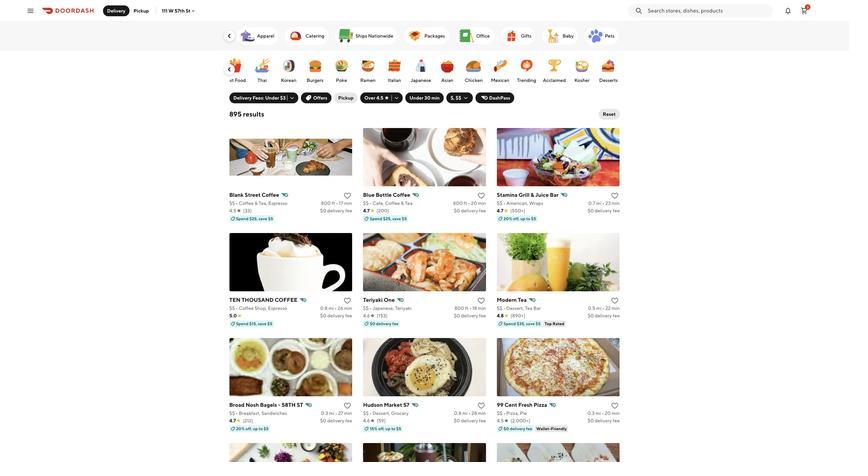 Task type: vqa. For each thing, say whether or not it's contained in the screenshot.
TEN THOUSAND COFFEE
yes



Task type: describe. For each thing, give the bounding box(es) containing it.
$, $$
[[451, 95, 462, 101]]

spend for street
[[236, 216, 249, 221]]

111 w 57th st button
[[162, 8, 196, 13]]

click to add this store to your saved list image for hudson market 57
[[478, 402, 486, 410]]

0 horizontal spatial &
[[255, 201, 258, 206]]

0.8 mi • 26 min
[[320, 306, 352, 311]]

4.6 for hudson market 57
[[363, 419, 370, 424]]

$$ • american, wraps
[[497, 201, 544, 206]]

baby image
[[545, 28, 562, 44]]

top rated
[[545, 322, 565, 327]]

poke
[[336, 78, 347, 83]]

delivery button
[[103, 5, 130, 16]]

notification bell image
[[785, 7, 793, 15]]

apparel image
[[240, 28, 256, 44]]

23
[[606, 201, 611, 206]]

thai
[[258, 78, 267, 83]]

delivery down (2,000+)
[[510, 427, 526, 432]]

mi for broad nosh bagels - 58th st
[[329, 411, 335, 417]]

1 horizontal spatial pickup button
[[334, 93, 358, 103]]

Store search: begin typing to search for stores available on DoorDash text field
[[648, 7, 770, 14]]

$​0 delivery fee for modern tea
[[588, 313, 620, 319]]

0.5
[[588, 306, 596, 311]]

office image
[[459, 28, 475, 44]]

under 30 min
[[410, 95, 440, 101]]

grocery
[[391, 411, 409, 417]]

57th
[[175, 8, 185, 13]]

$$ • japanese, teriyaki
[[363, 306, 412, 311]]

grill
[[519, 192, 530, 198]]

2 previous button of carousel image from the top
[[226, 66, 233, 73]]

$$ for teriyaki one
[[363, 306, 369, 311]]

0.7 mi • 23 min
[[589, 201, 620, 206]]

4.6 for teriyaki one
[[363, 313, 370, 319]]

american,
[[507, 201, 529, 206]]

fresh
[[519, 402, 533, 409]]

99
[[497, 402, 504, 409]]

click to add this store to your saved list image for blank street coffee
[[344, 192, 352, 200]]

hudson market 57
[[363, 402, 410, 409]]

0.3 for 99 cent fresh pizza
[[588, 411, 595, 417]]

$​0 for blue bottle coffee
[[454, 208, 460, 214]]

895 results
[[229, 110, 264, 118]]

wraps
[[530, 201, 544, 206]]

street
[[245, 192, 261, 198]]

2 horizontal spatial &
[[531, 192, 535, 198]]

20% for broad
[[236, 427, 245, 432]]

800 ft • 20 min
[[453, 201, 486, 206]]

fee for broad nosh bagels - 58th st
[[346, 419, 352, 424]]

$​0 for ten thousand coffee
[[320, 313, 327, 319]]

$​0 for hudson market 57
[[454, 419, 460, 424]]

trending
[[517, 78, 537, 83]]

26
[[338, 306, 344, 311]]

stamina grill & juice bar
[[497, 192, 559, 198]]

pizza
[[534, 402, 548, 409]]

dessert, for hudson
[[373, 411, 390, 417]]

save right $35,
[[527, 322, 535, 327]]

to for -
[[259, 427, 263, 432]]

over 4.5 button
[[361, 93, 403, 103]]

mi for hudson market 57
[[463, 411, 468, 417]]

min for 99 cent fresh pizza
[[612, 411, 620, 417]]

thousand
[[242, 297, 274, 304]]

gifts image
[[504, 28, 520, 44]]

5.0
[[229, 313, 237, 319]]

$​0 delivery fee for blank street coffee
[[320, 208, 352, 214]]

shop,
[[255, 306, 267, 311]]

dashpass
[[489, 95, 511, 101]]

up for grill
[[521, 216, 526, 221]]

$15,
[[249, 322, 257, 327]]

$5 right $15,
[[268, 322, 273, 327]]

1 horizontal spatial &
[[401, 201, 404, 206]]

fee down (2,000+)
[[526, 427, 533, 432]]

0 horizontal spatial pickup button
[[130, 5, 153, 16]]

spend $15, save $5
[[236, 322, 273, 327]]

ten
[[229, 297, 241, 304]]

2 items, open order cart image
[[801, 7, 809, 15]]

fee for 99 cent fresh pizza
[[613, 419, 620, 424]]

0 vertical spatial teriyaki
[[363, 297, 383, 304]]

$5 down grocery
[[397, 427, 402, 432]]

pets
[[605, 33, 615, 39]]

juice
[[536, 192, 549, 198]]

$​0 delivery fee for stamina grill & juice bar
[[588, 208, 620, 214]]

0.3 mi • 20 min
[[588, 411, 620, 417]]

over
[[365, 95, 376, 101]]

$​0 for 99 cent fresh pizza
[[588, 419, 594, 424]]

1 vertical spatial espresso
[[268, 306, 287, 311]]

(200)
[[377, 208, 389, 214]]

top
[[545, 322, 552, 327]]

delivery down the (153) on the bottom of page
[[376, 322, 392, 327]]

-
[[278, 402, 281, 409]]

0.8 for coffee
[[320, 306, 328, 311]]

open menu image
[[26, 7, 35, 15]]

$$ inside button
[[456, 95, 462, 101]]

ramen
[[361, 78, 376, 83]]

0 horizontal spatial $0 delivery fee
[[370, 322, 399, 327]]

fee for stamina grill & juice bar
[[613, 208, 620, 214]]

asian
[[442, 78, 454, 83]]

delivery for ten thousand coffee
[[327, 313, 345, 319]]

28
[[472, 411, 477, 417]]

pickup for the leftmost pickup button
[[134, 8, 149, 13]]

click to add this store to your saved list image for teriyaki one
[[478, 297, 486, 305]]

teriyaki one
[[363, 297, 395, 304]]

$$ for blue bottle coffee
[[363, 201, 369, 206]]

spend left $35,
[[504, 322, 516, 327]]

0.8 for 57
[[454, 411, 462, 417]]

spend $25, save $5 for street
[[236, 216, 273, 221]]

save for street
[[259, 216, 267, 221]]

delivery for teriyaki one
[[461, 313, 478, 319]]

min for blank street coffee
[[344, 201, 352, 206]]

fee for modern tea
[[613, 313, 620, 319]]

$$ for blank street coffee
[[229, 201, 235, 206]]

1 previous button of carousel image from the top
[[226, 33, 233, 39]]

burgers
[[307, 78, 324, 83]]

delivery for delivery
[[107, 8, 126, 13]]

japanese
[[411, 78, 431, 83]]

italian
[[388, 78, 401, 83]]

fast food
[[225, 78, 246, 83]]

$5 down '$$ • breakfast, sandwiches' on the left of the page
[[264, 427, 269, 432]]

sandwiches
[[262, 411, 287, 417]]

$​0 for stamina grill & juice bar
[[588, 208, 594, 214]]

spend for thousand
[[236, 322, 249, 327]]

0 vertical spatial tea
[[405, 201, 413, 206]]

4.8
[[497, 313, 504, 319]]

99 cent fresh pizza
[[497, 402, 548, 409]]

$​0 delivery fee for blue bottle coffee
[[454, 208, 486, 214]]

fees:
[[253, 95, 264, 101]]

4.7 for blue bottle coffee
[[363, 208, 370, 214]]

bar for $$ • dessert, tea bar
[[534, 306, 541, 311]]

acclaimed
[[543, 78, 566, 83]]

cent
[[505, 402, 518, 409]]

ten thousand coffee
[[229, 297, 298, 304]]

spend $25, save $5 for bottle
[[370, 216, 407, 221]]

min inside button
[[432, 95, 440, 101]]

delivery for broad nosh bagels - 58th st
[[327, 419, 345, 424]]

korean
[[281, 78, 297, 83]]

fee for hudson market 57
[[479, 419, 486, 424]]

0.7
[[589, 201, 596, 206]]

1 vertical spatial tea
[[518, 297, 527, 304]]

min for stamina grill & juice bar
[[612, 201, 620, 206]]

delivery for 99 cent fresh pizza
[[595, 419, 612, 424]]

coffee for blank street coffee
[[262, 192, 279, 198]]

gifts link
[[501, 27, 536, 45]]

$5 left top on the bottom of page
[[536, 322, 541, 327]]

delivery for blue bottle coffee
[[461, 208, 478, 214]]

catering
[[306, 33, 325, 39]]

market
[[384, 402, 402, 409]]

20% off, up to $5 for nosh
[[236, 427, 269, 432]]

20 for 99 cent fresh pizza
[[605, 411, 611, 417]]

3 button
[[798, 4, 812, 17]]

click to add this store to your saved list image for stamina grill & juice bar
[[611, 192, 620, 200]]

offers
[[313, 95, 328, 101]]

$$ for stamina grill & juice bar
[[497, 201, 503, 206]]

min for broad nosh bagels - 58th st
[[344, 411, 352, 417]]

nosh
[[246, 402, 259, 409]]

min for ten thousand coffee
[[344, 306, 352, 311]]

tea,
[[259, 201, 268, 206]]

ships nationwide
[[356, 33, 394, 39]]

kosher
[[575, 78, 590, 83]]

broad
[[229, 402, 245, 409]]

desserts
[[600, 78, 618, 83]]



Task type: locate. For each thing, give the bounding box(es) containing it.
$​0 delivery fee for ten thousand coffee
[[320, 313, 352, 319]]

$$ for broad nosh bagels - 58th st
[[229, 411, 235, 417]]

delivery
[[107, 8, 126, 13], [234, 95, 252, 101]]

$25,
[[249, 216, 258, 221], [383, 216, 392, 221]]

111 w 57th st
[[162, 8, 191, 13]]

catering link
[[285, 27, 329, 45]]

ft for blank street coffee
[[332, 201, 335, 206]]

click to add this store to your saved list image
[[478, 192, 486, 200], [344, 297, 352, 305], [478, 297, 486, 305], [478, 402, 486, 410]]

spend for bottle
[[370, 216, 382, 221]]

wallet-
[[537, 427, 551, 432]]

bar for stamina grill & juice bar
[[550, 192, 559, 198]]

2 0.3 from the left
[[588, 411, 595, 417]]

0 horizontal spatial 20% off, up to $5
[[236, 427, 269, 432]]

click to add this store to your saved list image for blue bottle coffee
[[478, 192, 486, 200]]

1 horizontal spatial bar
[[550, 192, 559, 198]]

& right 'grill'
[[531, 192, 535, 198]]

20% for stamina
[[504, 216, 513, 221]]

save for thousand
[[258, 322, 267, 327]]

up for nosh
[[253, 427, 258, 432]]

under 30 min button
[[406, 93, 444, 103]]

$$ • dessert, tea bar
[[497, 306, 541, 311]]

800 for teriyaki one
[[455, 306, 464, 311]]

0 horizontal spatial teriyaki
[[363, 297, 383, 304]]

$$ for modern tea
[[497, 306, 503, 311]]

4.5 inside button
[[377, 95, 384, 101]]

1 vertical spatial dessert,
[[373, 411, 390, 417]]

$​0 down 0.8 mi • 26 min
[[320, 313, 327, 319]]

1 horizontal spatial 20%
[[504, 216, 513, 221]]

off, down (212)
[[246, 427, 252, 432]]

1 horizontal spatial delivery
[[234, 95, 252, 101]]

18
[[473, 306, 477, 311]]

$​0 delivery fee down '0.3 mi • 27 min'
[[320, 419, 352, 424]]

0 horizontal spatial up
[[253, 427, 258, 432]]

4.5 right over
[[377, 95, 384, 101]]

4.5 down $$ • pizza, pie
[[497, 419, 504, 424]]

0 horizontal spatial off,
[[246, 427, 252, 432]]

delivery down 0.5 mi • 22 min
[[595, 313, 612, 319]]

spend $25, save $5 down (33)
[[236, 216, 273, 221]]

fee down 800 ft • 20 min at the top right
[[479, 208, 486, 214]]

ships nationwide image
[[338, 28, 354, 44]]

over 4.5
[[365, 95, 384, 101]]

coffee up tea,
[[262, 192, 279, 198]]

$​0 delivery fee for hudson market 57
[[454, 419, 486, 424]]

0.3 for broad nosh bagels - 58th st
[[321, 411, 328, 417]]

delivery for stamina grill & juice bar
[[595, 208, 612, 214]]

1 vertical spatial previous button of carousel image
[[226, 66, 233, 73]]

$$ • pizza, pie
[[497, 411, 527, 417]]

fee down '0.3 mi • 27 min'
[[346, 419, 352, 424]]

$5
[[268, 216, 273, 221], [402, 216, 407, 221], [531, 216, 537, 221], [268, 322, 273, 327], [536, 322, 541, 327], [264, 427, 269, 432], [397, 427, 402, 432]]

1 $25, from the left
[[249, 216, 258, 221]]

1 vertical spatial pickup button
[[334, 93, 358, 103]]

mi for modern tea
[[597, 306, 602, 311]]

$$ down hudson
[[363, 411, 369, 417]]

0.3 mi • 27 min
[[321, 411, 352, 417]]

$$ down 99
[[497, 411, 503, 417]]

1 vertical spatial 4.5
[[229, 208, 236, 214]]

1 vertical spatial 20% off, up to $5
[[236, 427, 269, 432]]

20% down (550+)
[[504, 216, 513, 221]]

save down $$ • cafe, coffee & tea
[[393, 216, 401, 221]]

$$ • coffee & tea, espresso
[[229, 201, 288, 206]]

30
[[425, 95, 431, 101]]

1 horizontal spatial $0
[[504, 427, 509, 432]]

wallet-friendly
[[537, 427, 567, 432]]

0 vertical spatial pickup
[[134, 8, 149, 13]]

4.5
[[377, 95, 384, 101], [229, 208, 236, 214], [497, 419, 504, 424]]

4.5 for 99 cent fresh pizza
[[497, 419, 504, 424]]

2 under from the left
[[410, 95, 424, 101]]

previous button of carousel image up fast
[[226, 66, 233, 73]]

spend $35, save $5
[[504, 322, 541, 327]]

1 vertical spatial 0.8
[[454, 411, 462, 417]]

coffee up $$ • cafe, coffee & tea
[[393, 192, 411, 198]]

packages link
[[404, 27, 449, 45]]

pickup left 111
[[134, 8, 149, 13]]

reset
[[603, 112, 616, 117]]

0 vertical spatial $0 delivery fee
[[370, 322, 399, 327]]

delivery down 0.7 mi • 23 min
[[595, 208, 612, 214]]

nationwide
[[368, 33, 394, 39]]

$5 down $$ • coffee & tea, espresso
[[268, 216, 273, 221]]

0.8 left 28
[[454, 411, 462, 417]]

rated
[[553, 322, 565, 327]]

27
[[338, 411, 344, 417]]

0 vertical spatial pickup button
[[130, 5, 153, 16]]

spend
[[236, 216, 249, 221], [370, 216, 382, 221], [236, 322, 249, 327], [504, 322, 516, 327]]

2 $25, from the left
[[383, 216, 392, 221]]

0 horizontal spatial dessert,
[[373, 411, 390, 417]]

0 horizontal spatial 0.8
[[320, 306, 328, 311]]

fee for blank street coffee
[[346, 208, 352, 214]]

$​0 delivery fee for teriyaki one
[[454, 313, 486, 319]]

to down grocery
[[392, 427, 396, 432]]

save right $15,
[[258, 322, 267, 327]]

delivery down the 0.3 mi • 20 min
[[595, 419, 612, 424]]

office link
[[456, 27, 494, 45]]

3
[[807, 5, 809, 9]]

20%
[[504, 216, 513, 221], [236, 427, 245, 432]]

0 horizontal spatial under
[[265, 95, 279, 101]]

2 spend $25, save $5 from the left
[[370, 216, 407, 221]]

dessert, for modern
[[507, 306, 524, 311]]

20% down (212)
[[236, 427, 245, 432]]

1 horizontal spatial 0.3
[[588, 411, 595, 417]]

offers button
[[301, 93, 332, 103]]

coffee for $$ • coffee & tea, espresso
[[239, 201, 254, 206]]

delivery for hudson market 57
[[461, 419, 478, 424]]

58th
[[282, 402, 296, 409]]

0 vertical spatial dessert,
[[507, 306, 524, 311]]

1 4.6 from the top
[[363, 313, 370, 319]]

min for modern tea
[[612, 306, 620, 311]]

fee for teriyaki one
[[479, 313, 486, 319]]

0 horizontal spatial delivery
[[107, 8, 126, 13]]

1 vertical spatial pickup
[[338, 95, 354, 101]]

pizza,
[[507, 411, 519, 417]]

fee down 0.7 mi • 23 min
[[613, 208, 620, 214]]

pickup down poke
[[338, 95, 354, 101]]

$​0 delivery fee for 99 cent fresh pizza
[[588, 419, 620, 424]]

0 vertical spatial 20%
[[504, 216, 513, 221]]

spend left $15,
[[236, 322, 249, 327]]

2 horizontal spatial up
[[521, 216, 526, 221]]

off, for stamina
[[513, 216, 520, 221]]

tea up $$ • dessert, tea bar
[[518, 297, 527, 304]]

$$
[[456, 95, 462, 101], [229, 201, 235, 206], [363, 201, 369, 206], [497, 201, 503, 206], [229, 306, 235, 311], [363, 306, 369, 311], [497, 306, 503, 311], [229, 411, 235, 417], [363, 411, 369, 417], [497, 411, 503, 417]]

espresso down coffee
[[268, 306, 287, 311]]

food
[[235, 78, 246, 83]]

$​0 delivery fee down 0.8 mi • 26 min
[[320, 313, 352, 319]]

delivery for blank street coffee
[[327, 208, 345, 214]]

bar right juice
[[550, 192, 559, 198]]

$0 delivery fee
[[370, 322, 399, 327], [504, 427, 533, 432]]

mi for stamina grill & juice bar
[[597, 201, 602, 206]]

1 horizontal spatial up
[[386, 427, 391, 432]]

15% off, up to $5
[[370, 427, 402, 432]]

delivery fees: under $3
[[234, 95, 286, 101]]

1 horizontal spatial $25,
[[383, 216, 392, 221]]

up down (59)
[[386, 427, 391, 432]]

0 vertical spatial delivery
[[107, 8, 126, 13]]

1 horizontal spatial under
[[410, 95, 424, 101]]

0 horizontal spatial 4.7
[[229, 419, 236, 424]]

coffee for $$ • coffee shop, espresso
[[239, 306, 254, 311]]

gifts
[[521, 33, 532, 39]]

1 vertical spatial $0
[[504, 427, 509, 432]]

(550+)
[[511, 208, 526, 214]]

save down tea,
[[259, 216, 267, 221]]

$0 down $$ • pizza, pie
[[504, 427, 509, 432]]

1 vertical spatial $0 delivery fee
[[504, 427, 533, 432]]

ships
[[356, 33, 367, 39]]

20% off, up to $5 down (550+)
[[504, 216, 537, 221]]

$​0 delivery fee down 0.7 mi • 23 min
[[588, 208, 620, 214]]

$​0 down "0.8 mi • 28 min"
[[454, 419, 460, 424]]

$​0 delivery fee for broad nosh bagels - 58th st
[[320, 419, 352, 424]]

1 horizontal spatial 0.8
[[454, 411, 462, 417]]

ships nationwide link
[[335, 27, 398, 45]]

teriyaki right japanese,
[[395, 306, 412, 311]]

800 ft • 18 min
[[455, 306, 486, 311]]

0 vertical spatial bar
[[550, 192, 559, 198]]

1 horizontal spatial $0 delivery fee
[[504, 427, 533, 432]]

0 vertical spatial espresso
[[268, 201, 288, 206]]

stamina
[[497, 192, 518, 198]]

fee down the "$$ • japanese, teriyaki"
[[393, 322, 399, 327]]

pickup button down poke
[[334, 93, 358, 103]]

fee down "0.8 mi • 28 min"
[[479, 419, 486, 424]]

click to add this store to your saved list image up 0.7 mi • 23 min
[[611, 192, 620, 200]]

$​0 delivery fee down 800 ft • 18 min
[[454, 313, 486, 319]]

packages
[[425, 33, 445, 39]]

$$ • breakfast, sandwiches
[[229, 411, 287, 417]]

•
[[236, 201, 238, 206], [336, 201, 338, 206], [370, 201, 372, 206], [468, 201, 470, 206], [504, 201, 506, 206], [603, 201, 605, 206], [236, 306, 238, 311], [335, 306, 337, 311], [370, 306, 372, 311], [470, 306, 472, 311], [504, 306, 506, 311], [603, 306, 605, 311], [236, 411, 238, 417], [335, 411, 337, 417], [370, 411, 372, 417], [469, 411, 471, 417], [504, 411, 506, 417], [602, 411, 604, 417]]

under inside button
[[410, 95, 424, 101]]

0 vertical spatial 0.8
[[320, 306, 328, 311]]

4.6 up 15%
[[363, 419, 370, 424]]

0.8 left 26
[[320, 306, 328, 311]]

tea up the (890+)
[[525, 306, 533, 311]]

bar up "spend $35, save $5" on the right of page
[[534, 306, 541, 311]]

0 horizontal spatial spend $25, save $5
[[236, 216, 273, 221]]

& down blue bottle coffee
[[401, 201, 404, 206]]

$​0
[[320, 208, 327, 214], [454, 208, 460, 214], [588, 208, 594, 214], [320, 313, 327, 319], [454, 313, 460, 319], [588, 313, 594, 319], [320, 419, 327, 424], [454, 419, 460, 424], [588, 419, 594, 424]]

$$ up 5.0
[[229, 306, 235, 311]]

2 4.6 from the top
[[363, 419, 370, 424]]

coffee down blue bottle coffee
[[385, 201, 400, 206]]

$$ for 99 cent fresh pizza
[[497, 411, 503, 417]]

1 horizontal spatial to
[[392, 427, 396, 432]]

2 horizontal spatial 4.5
[[497, 419, 504, 424]]

0 horizontal spatial 20%
[[236, 427, 245, 432]]

0 horizontal spatial bar
[[534, 306, 541, 311]]

modern
[[497, 297, 517, 304]]

1 horizontal spatial 20% off, up to $5
[[504, 216, 537, 221]]

$5 down 'wraps'
[[531, 216, 537, 221]]

spend $25, save $5
[[236, 216, 273, 221], [370, 216, 407, 221]]

800 for blue bottle coffee
[[453, 201, 463, 206]]

$​0 for blank street coffee
[[320, 208, 327, 214]]

0 horizontal spatial 4.5
[[229, 208, 236, 214]]

coffee up (33)
[[239, 201, 254, 206]]

off, for broad
[[246, 427, 252, 432]]

$​0 down 800 ft • 20 min at the top right
[[454, 208, 460, 214]]

1 under from the left
[[265, 95, 279, 101]]

4.5 for blank street coffee
[[229, 208, 236, 214]]

$​0 for broad nosh bagels - 58th st
[[320, 419, 327, 424]]

ft for teriyaki one
[[465, 306, 469, 311]]

click to add this store to your saved list image up 800 ft • 18 min
[[478, 297, 486, 305]]

1 0.3 from the left
[[321, 411, 328, 417]]

apparel link
[[237, 27, 279, 45]]

to for juice
[[527, 216, 531, 221]]

20% off, up to $5 for grill
[[504, 216, 537, 221]]

1 horizontal spatial dessert,
[[507, 306, 524, 311]]

(212)
[[243, 419, 253, 424]]

delivery
[[327, 208, 345, 214], [461, 208, 478, 214], [595, 208, 612, 214], [327, 313, 345, 319], [461, 313, 478, 319], [595, 313, 612, 319], [376, 322, 392, 327], [327, 419, 345, 424], [461, 419, 478, 424], [595, 419, 612, 424], [510, 427, 526, 432]]

chicken
[[465, 78, 483, 83]]

click to add this store to your saved list image
[[344, 192, 352, 200], [611, 192, 620, 200], [611, 297, 620, 305], [344, 402, 352, 410], [611, 402, 620, 410]]

dessert, up (59)
[[373, 411, 390, 417]]

click to add this store to your saved list image for modern tea
[[611, 297, 620, 305]]

0.8 mi • 28 min
[[454, 411, 486, 417]]

1 vertical spatial delivery
[[234, 95, 252, 101]]

1 vertical spatial 4.6
[[363, 419, 370, 424]]

$​0 delivery fee down 800 ft • 17 min
[[320, 208, 352, 214]]

modern tea
[[497, 297, 527, 304]]

$, $$ button
[[447, 93, 473, 103]]

up for market
[[386, 427, 391, 432]]

up down (550+)
[[521, 216, 526, 221]]

1 horizontal spatial spend $25, save $5
[[370, 216, 407, 221]]

(153)
[[377, 313, 388, 319]]

broad nosh bagels - 58th st
[[229, 402, 303, 409]]

click to add this store to your saved list image for broad nosh bagels - 58th st
[[344, 402, 352, 410]]

$​0 delivery fee down 0.5 mi • 22 min
[[588, 313, 620, 319]]

$$ down teriyaki one
[[363, 306, 369, 311]]

0 horizontal spatial 20
[[471, 201, 477, 206]]

delivery down "0.8 mi • 28 min"
[[461, 419, 478, 424]]

$25, for bottle
[[383, 216, 392, 221]]

spend $25, save $5 down (200)
[[370, 216, 407, 221]]

$$ down blue
[[363, 201, 369, 206]]

0 horizontal spatial $0
[[370, 322, 376, 327]]

4.5 left (33)
[[229, 208, 236, 214]]

20 for blue bottle coffee
[[471, 201, 477, 206]]

mi for 99 cent fresh pizza
[[596, 411, 601, 417]]

off, for hudson
[[379, 427, 385, 432]]

$5 down $$ • cafe, coffee & tea
[[402, 216, 407, 221]]

0 vertical spatial 20
[[471, 201, 477, 206]]

4.6 left the (153) on the bottom of page
[[363, 313, 370, 319]]

$0 delivery fee down the (153) on the bottom of page
[[370, 322, 399, 327]]

1 horizontal spatial 20
[[605, 411, 611, 417]]

baby link
[[543, 27, 578, 45]]

$​0 down the 0.3 mi • 20 min
[[588, 419, 594, 424]]

0 horizontal spatial $25,
[[249, 216, 258, 221]]

1 horizontal spatial pickup
[[338, 95, 354, 101]]

$​0 down 0.5
[[588, 313, 594, 319]]

click to add this store to your saved list image for ten thousand coffee
[[344, 297, 352, 305]]

1 horizontal spatial 4.7
[[363, 208, 370, 214]]

4.7 left (212)
[[229, 419, 236, 424]]

pickup for pickup button to the right
[[338, 95, 354, 101]]

under left $3
[[265, 95, 279, 101]]

coffee for blue bottle coffee
[[393, 192, 411, 198]]

$,
[[451, 95, 455, 101]]

1 spend $25, save $5 from the left
[[236, 216, 273, 221]]

click to add this store to your saved list image up 0.8 mi • 26 min
[[344, 297, 352, 305]]

2 vertical spatial tea
[[525, 306, 533, 311]]

$$ down blank
[[229, 201, 235, 206]]

0 vertical spatial 4.6
[[363, 313, 370, 319]]

1 vertical spatial bar
[[534, 306, 541, 311]]

$$ for hudson market 57
[[363, 411, 369, 417]]

previous button of carousel image
[[226, 33, 233, 39], [226, 66, 233, 73]]

mi for ten thousand coffee
[[329, 306, 334, 311]]

packages image
[[407, 28, 423, 44]]

pie
[[520, 411, 527, 417]]

fast
[[225, 78, 234, 83]]

4.7
[[363, 208, 370, 214], [497, 208, 504, 214], [229, 419, 236, 424]]

pets image
[[588, 28, 604, 44]]

1 horizontal spatial off,
[[379, 427, 385, 432]]

$0 delivery fee down (2,000+)
[[504, 427, 533, 432]]

0 horizontal spatial 0.3
[[321, 411, 328, 417]]

fee for ten thousand coffee
[[346, 313, 352, 319]]

0 horizontal spatial to
[[259, 427, 263, 432]]

1 vertical spatial 20
[[605, 411, 611, 417]]

800 for blank street coffee
[[321, 201, 331, 206]]

office
[[477, 33, 490, 39]]

$​0 down 800 ft • 17 min
[[320, 208, 327, 214]]

fee down 0.8 mi • 26 min
[[346, 313, 352, 319]]

800 ft • 17 min
[[321, 201, 352, 206]]

& left tea,
[[255, 201, 258, 206]]

2 horizontal spatial to
[[527, 216, 531, 221]]

1 horizontal spatial teriyaki
[[395, 306, 412, 311]]

delivery down 0.8 mi • 26 min
[[327, 313, 345, 319]]

2 vertical spatial 4.5
[[497, 419, 504, 424]]

up down (212)
[[253, 427, 258, 432]]

delivery down '0.3 mi • 27 min'
[[327, 419, 345, 424]]

pets link
[[585, 27, 619, 45]]

friendly
[[551, 427, 567, 432]]

min for teriyaki one
[[478, 306, 486, 311]]

under
[[265, 95, 279, 101], [410, 95, 424, 101]]

0 vertical spatial 4.5
[[377, 95, 384, 101]]

tea down blue bottle coffee
[[405, 201, 413, 206]]

pickup button left 111
[[130, 5, 153, 16]]

$35,
[[517, 322, 526, 327]]

mi
[[597, 201, 602, 206], [329, 306, 334, 311], [597, 306, 602, 311], [329, 411, 335, 417], [463, 411, 468, 417], [596, 411, 601, 417]]

0 vertical spatial 20% off, up to $5
[[504, 216, 537, 221]]

1 vertical spatial teriyaki
[[395, 306, 412, 311]]

breakfast,
[[239, 411, 261, 417]]

$$ for ten thousand coffee
[[229, 306, 235, 311]]

min for blue bottle coffee
[[478, 201, 486, 206]]

japanese,
[[373, 306, 394, 311]]

to
[[527, 216, 531, 221], [259, 427, 263, 432], [392, 427, 396, 432]]

click to add this store to your saved list image for 99 cent fresh pizza
[[611, 402, 620, 410]]

15%
[[370, 427, 378, 432]]

fee down the 0.3 mi • 20 min
[[613, 419, 620, 424]]

57
[[404, 402, 410, 409]]

spend down (33)
[[236, 216, 249, 221]]

click to add this store to your saved list image up 800 ft • 20 min at the top right
[[478, 192, 486, 200]]

delivery for delivery fees: under $3
[[234, 95, 252, 101]]

0 vertical spatial $0
[[370, 322, 376, 327]]

delivery down 800 ft • 18 min
[[461, 313, 478, 319]]

fee for blue bottle coffee
[[479, 208, 486, 214]]

spend down (200)
[[370, 216, 382, 221]]

4.7 for broad nosh bagels - 58th st
[[229, 419, 236, 424]]

2 horizontal spatial 4.7
[[497, 208, 504, 214]]

0 horizontal spatial pickup
[[134, 8, 149, 13]]

$$ • cafe, coffee & tea
[[363, 201, 413, 206]]

teriyaki up japanese,
[[363, 297, 383, 304]]

ft for blue bottle coffee
[[464, 201, 467, 206]]

$$ up 4.8
[[497, 306, 503, 311]]

delivery inside button
[[107, 8, 126, 13]]

espresso right tea,
[[268, 201, 288, 206]]

0 vertical spatial previous button of carousel image
[[226, 33, 233, 39]]

4.7 down stamina
[[497, 208, 504, 214]]

fee down 0.5 mi • 22 min
[[613, 313, 620, 319]]

1 vertical spatial 20%
[[236, 427, 245, 432]]

2 horizontal spatial off,
[[513, 216, 520, 221]]

(59)
[[377, 419, 386, 424]]

catering image
[[288, 28, 304, 44]]

$​0 for modern tea
[[588, 313, 594, 319]]

$​0 delivery fee down "0.8 mi • 28 min"
[[454, 419, 486, 424]]

1 horizontal spatial 4.5
[[377, 95, 384, 101]]

4.7 for stamina grill & juice bar
[[497, 208, 504, 214]]

save for bottle
[[393, 216, 401, 221]]

$​0 delivery fee down 800 ft • 20 min at the top right
[[454, 208, 486, 214]]

hudson
[[363, 402, 383, 409]]

click to add this store to your saved list image up the 0.3 mi • 20 min
[[611, 402, 620, 410]]

$3
[[280, 95, 286, 101]]

(2,000+)
[[511, 419, 531, 424]]



